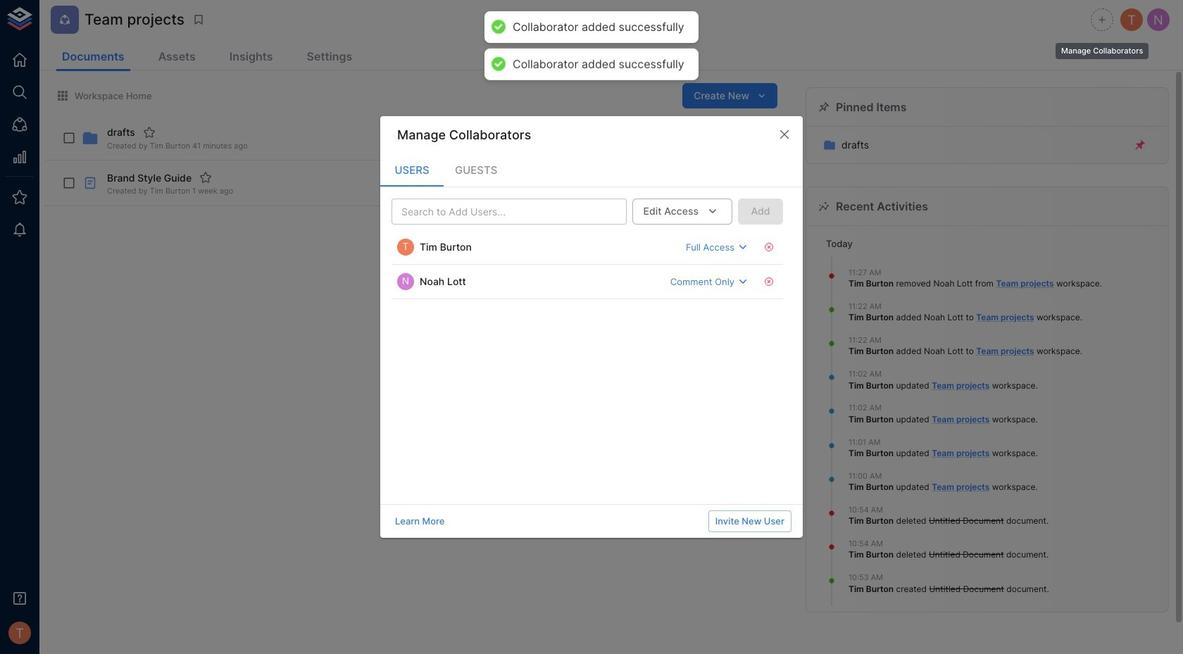 Task type: describe. For each thing, give the bounding box(es) containing it.
unpin image
[[1134, 139, 1147, 152]]

1 status from the top
[[513, 20, 685, 34]]



Task type: locate. For each thing, give the bounding box(es) containing it.
dialog
[[380, 116, 803, 538]]

1 vertical spatial favorite image
[[199, 171, 212, 184]]

0 vertical spatial status
[[513, 20, 685, 34]]

status
[[513, 20, 685, 34], [513, 57, 685, 72]]

0 horizontal spatial favorite image
[[143, 126, 156, 139]]

1 horizontal spatial favorite image
[[199, 171, 212, 184]]

0 vertical spatial favorite image
[[143, 126, 156, 139]]

favorite image
[[143, 126, 156, 139], [199, 171, 212, 184]]

2 status from the top
[[513, 57, 685, 72]]

tab list
[[380, 153, 803, 187]]

1 vertical spatial status
[[513, 57, 685, 72]]

Search to Add Users... text field
[[396, 203, 599, 221]]

bookmark image
[[192, 13, 205, 26]]

tooltip
[[1055, 33, 1151, 61]]



Task type: vqa. For each thing, say whether or not it's contained in the screenshot.
Remove Bookmark image
no



